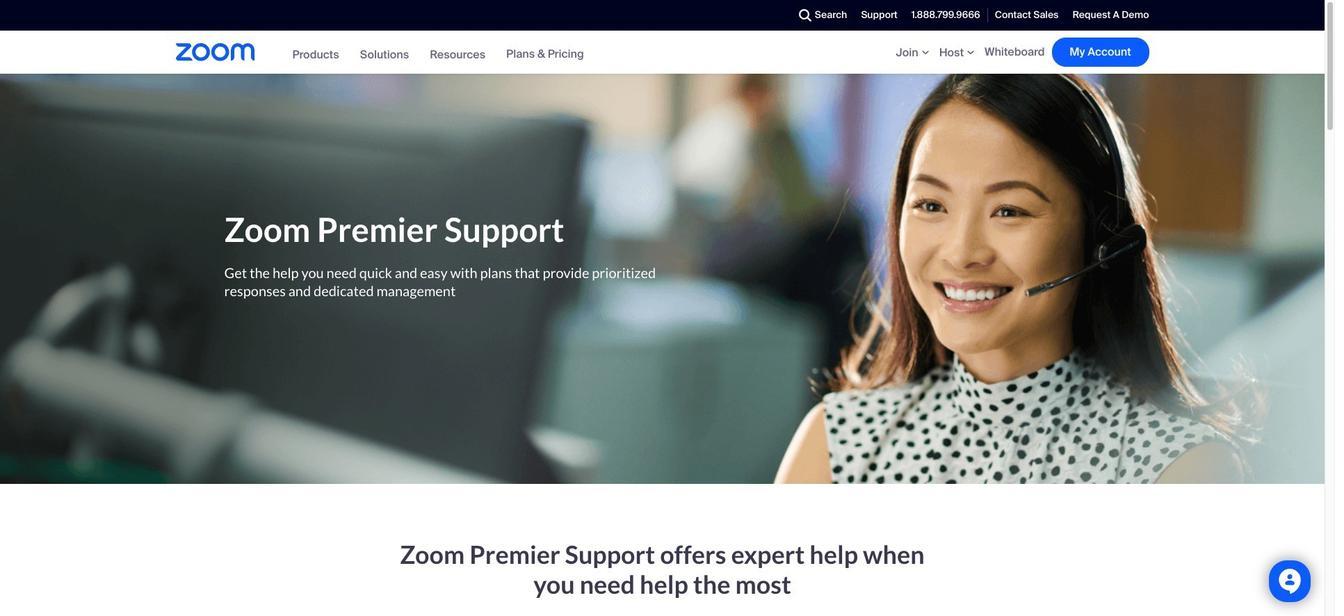 Task type: describe. For each thing, give the bounding box(es) containing it.
search image
[[799, 9, 812, 22]]



Task type: locate. For each thing, give the bounding box(es) containing it.
search image
[[799, 9, 812, 22]]

zoom logo image
[[176, 43, 254, 61]]

None search field
[[748, 4, 796, 26]]



Task type: vqa. For each thing, say whether or not it's contained in the screenshot.
zoom logo
yes



